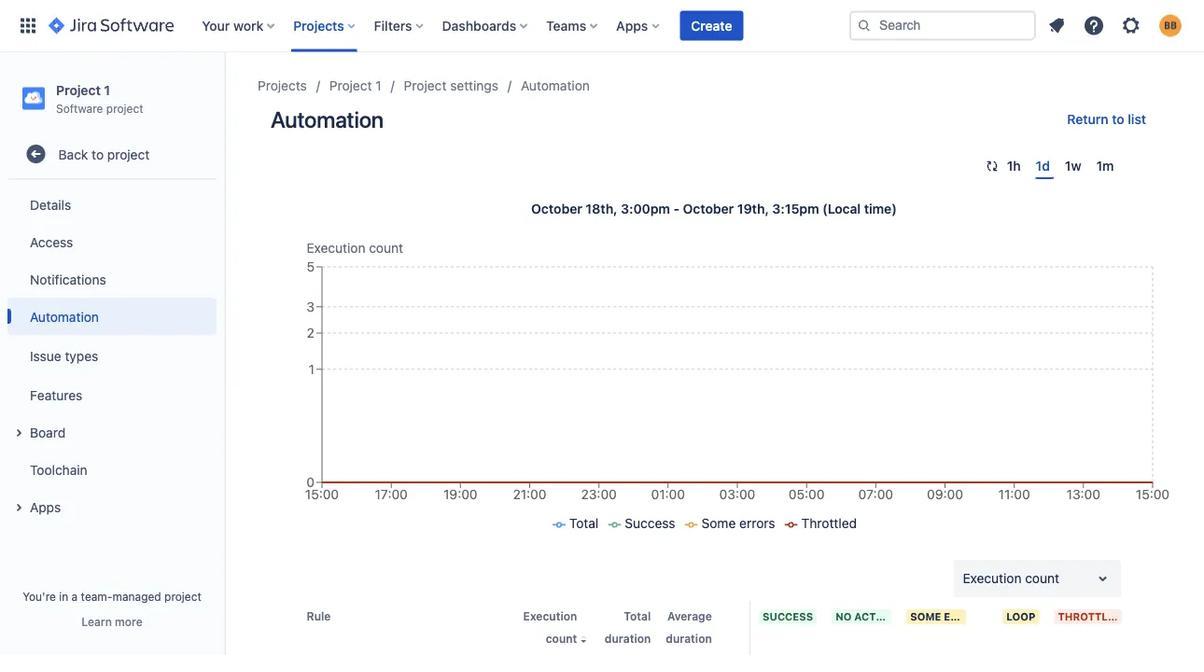 Task type: describe. For each thing, give the bounding box(es) containing it.
project for project 1
[[329, 78, 372, 93]]

teams button
[[541, 11, 605, 41]]

return to list
[[1067, 112, 1146, 127]]

in
[[59, 590, 68, 603]]

create
[[691, 18, 732, 33]]

types
[[65, 348, 98, 363]]

2 horizontal spatial count
[[1025, 571, 1059, 586]]

1m
[[1096, 158, 1114, 174]]

expand image for apps
[[7, 497, 30, 519]]

actions
[[854, 610, 902, 623]]

18th,
[[586, 201, 618, 217]]

search image
[[857, 18, 872, 33]]

a
[[72, 590, 78, 603]]

1h
[[1007, 158, 1021, 174]]

throttled
[[1058, 610, 1122, 623]]

back
[[58, 146, 88, 162]]

apps inside button
[[30, 499, 61, 515]]

help image
[[1083, 14, 1105, 37]]

notifications
[[30, 271, 106, 287]]

2 horizontal spatial execution
[[963, 571, 1022, 586]]

to for list
[[1112, 112, 1124, 127]]

to for project
[[92, 146, 104, 162]]

learn more button
[[82, 614, 143, 629]]

project settings
[[404, 78, 498, 93]]

-
[[673, 201, 680, 217]]

banner containing your work
[[0, 0, 1204, 52]]

1 horizontal spatial count
[[546, 632, 577, 645]]

apps button
[[7, 488, 217, 526]]

your
[[202, 18, 230, 33]]

19th,
[[737, 201, 769, 217]]

project 1 link
[[329, 75, 381, 97]]

2 october from the left
[[683, 201, 734, 217]]

project 1
[[329, 78, 381, 93]]

time)
[[864, 201, 897, 217]]

1 horizontal spatial execution
[[523, 610, 577, 623]]

project 1 software project
[[56, 82, 143, 115]]

settings
[[450, 78, 498, 93]]

toolchain
[[30, 462, 87, 477]]

2 vertical spatial project
[[164, 590, 202, 603]]

Search field
[[849, 11, 1036, 41]]

sidebar navigation image
[[203, 75, 245, 112]]

notifications link
[[7, 261, 217, 298]]

issue types link
[[7, 335, 217, 376]]

1 october from the left
[[531, 201, 582, 217]]

reload image
[[985, 159, 999, 174]]

access link
[[7, 223, 217, 261]]

1 vertical spatial execution count
[[963, 571, 1059, 586]]

return to list button
[[1056, 105, 1157, 134]]

filters
[[374, 18, 412, 33]]

0 horizontal spatial execution count
[[307, 240, 403, 256]]

some errors
[[702, 516, 775, 531]]

automation for notifications
[[30, 309, 99, 324]]

loop
[[1006, 610, 1036, 623]]

no
[[836, 610, 852, 623]]

toolchain link
[[7, 451, 217, 488]]

dashboards button
[[436, 11, 535, 41]]

dashboards
[[442, 18, 516, 33]]

back to project
[[58, 146, 150, 162]]

1 for project 1 software project
[[104, 82, 110, 98]]

3:00pm
[[621, 201, 670, 217]]

details link
[[7, 186, 217, 223]]

some
[[702, 516, 736, 531]]

you're
[[23, 590, 56, 603]]

software
[[56, 102, 103, 115]]

total duration (s)
[[605, 610, 651, 655]]

board
[[30, 425, 66, 440]]

success
[[625, 516, 675, 531]]

october 18th, 3:00pm - october 19th, 3:15pm (local time)
[[531, 201, 897, 217]]

managed
[[112, 590, 161, 603]]

features link
[[7, 376, 217, 414]]

create button
[[680, 11, 743, 41]]

project inside project 1 software project
[[56, 82, 101, 98]]

duration for total
[[605, 632, 651, 645]]

average duration (s)
[[666, 610, 712, 655]]

back to project link
[[7, 136, 217, 173]]

(s) for average duration (s)
[[697, 654, 712, 655]]

apps button
[[611, 11, 667, 41]]

(local
[[822, 201, 861, 217]]

list
[[1128, 112, 1146, 127]]



Task type: vqa. For each thing, say whether or not it's contained in the screenshot.
1st October from the left
yes



Task type: locate. For each thing, give the bounding box(es) containing it.
project right the managed
[[164, 590, 202, 603]]

automation down notifications
[[30, 309, 99, 324]]

1 horizontal spatial apps
[[616, 18, 648, 33]]

total left average
[[624, 610, 651, 623]]

automation
[[521, 78, 590, 93], [271, 106, 384, 133], [30, 309, 99, 324]]

automation link down teams
[[521, 75, 590, 97]]

banner
[[0, 0, 1204, 52]]

features
[[30, 387, 82, 403]]

to inside back to project link
[[92, 146, 104, 162]]

throttled
[[801, 516, 857, 531]]

1 vertical spatial project
[[107, 146, 150, 162]]

1 horizontal spatial october
[[683, 201, 734, 217]]

no actions some errors
[[836, 610, 987, 623]]

None text field
[[963, 569, 966, 588]]

to
[[1112, 112, 1124, 127], [92, 146, 104, 162]]

your work button
[[196, 11, 282, 41]]

to right back
[[92, 146, 104, 162]]

project up software
[[56, 82, 101, 98]]

0 vertical spatial automation
[[521, 78, 590, 93]]

project settings link
[[404, 75, 498, 97]]

success
[[763, 610, 813, 623]]

2 duration from the left
[[666, 632, 712, 645]]

expand image down toolchain
[[7, 497, 30, 519]]

(s) inside average duration (s)
[[697, 654, 712, 655]]

automation for project settings
[[521, 78, 590, 93]]

1 vertical spatial automation link
[[7, 298, 217, 335]]

return
[[1067, 112, 1109, 127]]

0 vertical spatial projects
[[293, 18, 344, 33]]

1 horizontal spatial automation link
[[521, 75, 590, 97]]

0 vertical spatial total
[[569, 516, 599, 531]]

duration left average duration (s)
[[605, 632, 651, 645]]

0 horizontal spatial count
[[369, 240, 403, 256]]

learn
[[82, 615, 112, 628]]

projects inside "dropdown button"
[[293, 18, 344, 33]]

average
[[667, 610, 712, 623]]

1 horizontal spatial to
[[1112, 112, 1124, 127]]

0 horizontal spatial 1
[[104, 82, 110, 98]]

some
[[910, 610, 941, 623]]

1 (s) from the left
[[636, 654, 651, 655]]

errors
[[739, 516, 775, 531]]

errors
[[944, 610, 987, 623]]

issue types
[[30, 348, 98, 363]]

1 expand image from the top
[[7, 422, 30, 445]]

project left settings at the left
[[404, 78, 447, 93]]

expand image down features
[[7, 422, 30, 445]]

access
[[30, 234, 73, 250]]

automation down teams
[[521, 78, 590, 93]]

project for project settings
[[404, 78, 447, 93]]

appswitcher icon image
[[17, 14, 39, 37]]

automation link for project settings
[[521, 75, 590, 97]]

2 (s) from the left
[[697, 654, 712, 655]]

group containing details
[[7, 180, 217, 531]]

0 horizontal spatial october
[[531, 201, 582, 217]]

(s) inside total duration (s)
[[636, 654, 651, 655]]

1 horizontal spatial 1
[[376, 78, 381, 93]]

projects button
[[288, 11, 363, 41]]

1 vertical spatial to
[[92, 146, 104, 162]]

(s)
[[636, 654, 651, 655], [697, 654, 712, 655]]

rule
[[307, 610, 331, 623]]

2 expand image from the top
[[7, 497, 30, 519]]

3:15pm
[[772, 201, 819, 217]]

1 for project 1
[[376, 78, 381, 93]]

1 vertical spatial total
[[624, 610, 651, 623]]

projects
[[293, 18, 344, 33], [258, 78, 307, 93]]

2 vertical spatial execution count
[[523, 610, 577, 645]]

2 horizontal spatial execution count
[[963, 571, 1059, 586]]

to left list
[[1112, 112, 1124, 127]]

(s) down average
[[697, 654, 712, 655]]

open image
[[1092, 568, 1114, 590]]

1 down filters
[[376, 78, 381, 93]]

board button
[[7, 414, 217, 451]]

1
[[376, 78, 381, 93], [104, 82, 110, 98]]

0 vertical spatial apps
[[616, 18, 648, 33]]

0 horizontal spatial (s)
[[636, 654, 651, 655]]

0 vertical spatial project
[[106, 102, 143, 115]]

0 vertical spatial automation link
[[521, 75, 590, 97]]

jira software image
[[49, 14, 174, 37], [49, 14, 174, 37]]

project right software
[[106, 102, 143, 115]]

filters button
[[368, 11, 431, 41]]

2 vertical spatial execution
[[523, 610, 577, 623]]

total
[[569, 516, 599, 531], [624, 610, 651, 623]]

1d
[[1036, 158, 1050, 174]]

work
[[233, 18, 263, 33]]

execution
[[307, 240, 365, 256], [963, 571, 1022, 586], [523, 610, 577, 623]]

1 up back to project
[[104, 82, 110, 98]]

issue
[[30, 348, 61, 363]]

group
[[7, 180, 217, 531]]

learn more
[[82, 615, 143, 628]]

expand image inside board button
[[7, 422, 30, 445]]

automation inside group
[[30, 309, 99, 324]]

team-
[[81, 590, 112, 603]]

1 inside project 1 software project
[[104, 82, 110, 98]]

details
[[30, 197, 71, 212]]

primary element
[[11, 0, 849, 52]]

duration for average
[[666, 632, 712, 645]]

projects right sidebar navigation image
[[258, 78, 307, 93]]

0 horizontal spatial execution
[[307, 240, 365, 256]]

0 horizontal spatial automation
[[30, 309, 99, 324]]

expand image
[[7, 422, 30, 445], [7, 497, 30, 519]]

project
[[106, 102, 143, 115], [107, 146, 150, 162], [164, 590, 202, 603]]

2 vertical spatial automation
[[30, 309, 99, 324]]

settings image
[[1120, 14, 1143, 37]]

your profile and settings image
[[1159, 14, 1182, 37]]

more
[[115, 615, 143, 628]]

automation down project 1 link
[[271, 106, 384, 133]]

duration down average
[[666, 632, 712, 645]]

project inside project 1 software project
[[106, 102, 143, 115]]

1 vertical spatial automation
[[271, 106, 384, 133]]

project up 'details' link
[[107, 146, 150, 162]]

0 vertical spatial execution
[[307, 240, 365, 256]]

0 horizontal spatial duration
[[605, 632, 651, 645]]

automation link for notifications
[[7, 298, 217, 335]]

total inside total duration (s)
[[624, 610, 651, 623]]

execution count
[[307, 240, 403, 256], [963, 571, 1059, 586], [523, 610, 577, 645]]

projects link
[[258, 75, 307, 97]]

1 duration from the left
[[605, 632, 651, 645]]

notifications image
[[1045, 14, 1068, 37]]

1 horizontal spatial duration
[[666, 632, 712, 645]]

projects for projects link
[[258, 78, 307, 93]]

count
[[369, 240, 403, 256], [1025, 571, 1059, 586], [546, 632, 577, 645]]

1 horizontal spatial execution count
[[523, 610, 577, 645]]

apps down toolchain
[[30, 499, 61, 515]]

expand image for board
[[7, 422, 30, 445]]

0 vertical spatial execution count
[[307, 240, 403, 256]]

0 horizontal spatial total
[[569, 516, 599, 531]]

total for total duration (s)
[[624, 610, 651, 623]]

your work
[[202, 18, 263, 33]]

1 vertical spatial apps
[[30, 499, 61, 515]]

projects right the work at the top of the page
[[293, 18, 344, 33]]

(s) left average duration (s)
[[636, 654, 651, 655]]

2 vertical spatial count
[[546, 632, 577, 645]]

apps inside popup button
[[616, 18, 648, 33]]

october left "18th,"
[[531, 201, 582, 217]]

you're in a team-managed project
[[23, 590, 202, 603]]

(s) for total duration (s)
[[636, 654, 651, 655]]

0 horizontal spatial automation link
[[7, 298, 217, 335]]

total for total
[[569, 516, 599, 531]]

expand image inside apps button
[[7, 497, 30, 519]]

1 vertical spatial count
[[1025, 571, 1059, 586]]

projects for projects "dropdown button"
[[293, 18, 344, 33]]

1 vertical spatial projects
[[258, 78, 307, 93]]

0 horizontal spatial project
[[56, 82, 101, 98]]

0 vertical spatial to
[[1112, 112, 1124, 127]]

1 horizontal spatial automation
[[271, 106, 384, 133]]

1 vertical spatial execution
[[963, 571, 1022, 586]]

october right -
[[683, 201, 734, 217]]

automation link up types
[[7, 298, 217, 335]]

total left success on the right bottom
[[569, 516, 599, 531]]

1 horizontal spatial (s)
[[697, 654, 712, 655]]

project
[[329, 78, 372, 93], [404, 78, 447, 93], [56, 82, 101, 98]]

1 horizontal spatial project
[[329, 78, 372, 93]]

1w
[[1065, 158, 1081, 174]]

0 vertical spatial count
[[369, 240, 403, 256]]

2 horizontal spatial automation
[[521, 78, 590, 93]]

to inside "return to list" button
[[1112, 112, 1124, 127]]

1 vertical spatial expand image
[[7, 497, 30, 519]]

0 horizontal spatial to
[[92, 146, 104, 162]]

0 horizontal spatial apps
[[30, 499, 61, 515]]

teams
[[546, 18, 586, 33]]

automation link
[[521, 75, 590, 97], [7, 298, 217, 335]]

apps
[[616, 18, 648, 33], [30, 499, 61, 515]]

apps right the teams popup button
[[616, 18, 648, 33]]

project down projects "dropdown button"
[[329, 78, 372, 93]]

october
[[531, 201, 582, 217], [683, 201, 734, 217]]

duration
[[605, 632, 651, 645], [666, 632, 712, 645]]

1 horizontal spatial total
[[624, 610, 651, 623]]

2 horizontal spatial project
[[404, 78, 447, 93]]

0 vertical spatial expand image
[[7, 422, 30, 445]]



